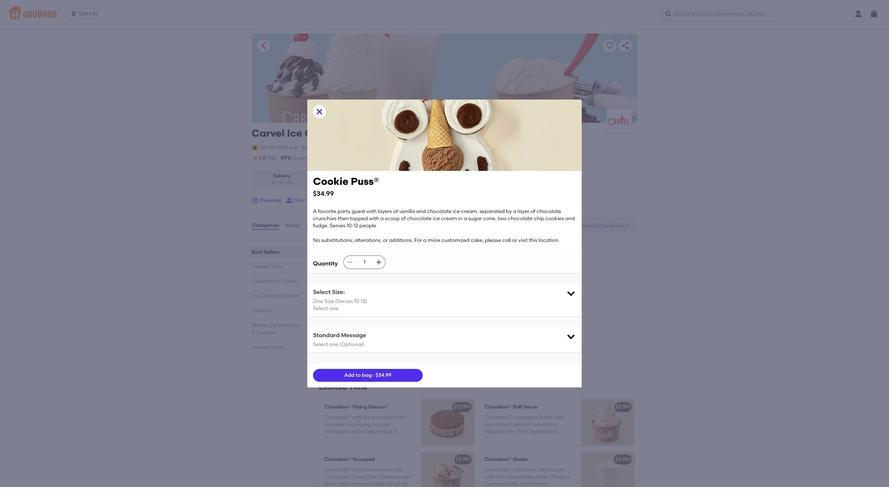 Task type: describe. For each thing, give the bounding box(es) containing it.
cone,
[[483, 216, 497, 222]]

best sellers most ordered on grubhub
[[319, 301, 381, 317]]

star icon image
[[252, 155, 259, 162]]

sundae
[[257, 330, 275, 336]]

contains: inside cinnabon®'s signature taste with legendary makara® cinnamon blended into the original soft serve®.      product contains: milk and wheat
[[523, 437, 547, 443]]

party
[[338, 209, 351, 215]]

cinnabon® soft serve sandwiched between two flying saucer® chocolate wafers and rolled in cinnabon® crunchies.     product contains: milk, wheat, and soy
[[325, 415, 406, 450]]

select size: one size (serves 10-12) select one
[[313, 289, 367, 312]]

carvel
[[252, 127, 285, 139]]

celebration cakes
[[252, 279, 297, 285]]

10–20
[[342, 180, 354, 185]]

save this restaurant image
[[605, 41, 614, 50]]

a right by
[[513, 209, 516, 215]]

(92)
[[267, 155, 276, 161]]

correct
[[384, 156, 400, 161]]

customized
[[442, 238, 470, 244]]

chocolate up 'cream'
[[427, 209, 452, 215]]

bites.
[[537, 475, 550, 481]]

standard message select one (optional)
[[313, 333, 366, 348]]

scooped
[[353, 457, 375, 463]]

fudge.
[[313, 223, 329, 229]]

on
[[333, 156, 339, 161]]

sellers for best sellers
[[264, 249, 280, 256]]

milk inside cinnabon® soft serve, hand-spun with rich cheesecake bites.    product contains: milk and wheat
[[509, 482, 518, 488]]

original
[[527, 429, 546, 435]]

vanilla
[[399, 209, 415, 215]]

dashers
[[252, 308, 271, 314]]

puss® for cookie puss®
[[342, 329, 356, 335]]

add to bag : $34.99
[[344, 373, 391, 379]]

quantity
[[313, 260, 338, 267]]

chocolate inside cinnabon® soft serve sandwiched between two flying saucer® chocolate wafers and rolled in cinnabon® crunchies.     product contains: milk, wheat, and soy
[[325, 429, 349, 435]]

in inside cinnabon® soft serve sandwiched between two flying saucer® chocolate wafers and rolled in cinnabon® crunchies.     product contains: milk, wheat, and soy
[[393, 429, 398, 435]]

sellers for best sellers most ordered on grubhub
[[337, 301, 362, 310]]

0 horizontal spatial soft
[[513, 405, 523, 411]]

wafers
[[350, 429, 366, 435]]

cinnabon® soft serve image
[[581, 400, 635, 447]]

main navigation navigation
[[0, 0, 889, 28]]

blended
[[485, 429, 505, 435]]

cinnabon® for cinnabon® soft serve
[[485, 405, 512, 411]]

save this restaurant button
[[603, 39, 616, 52]]

chocolate up cookies
[[537, 209, 561, 215]]

see all 1
[[325, 255, 344, 261]]

left
[[361, 281, 367, 287]]

cinnabon®'s
[[485, 415, 515, 421]]

days
[[349, 281, 359, 287]]

wheat inside cinnabon®'s signature taste with legendary makara® cinnamon blended into the original soft serve®.      product contains: milk and wheat
[[485, 444, 501, 450]]

a right for
[[423, 238, 427, 244]]

soft for flying
[[352, 415, 362, 421]]

in inside a favorite party guest with layers of vanilla and chocolate ice cream, separated by a layer of chocolate crunchies then topped with a scoop of chocolate ice cream in a sugar cone, two chocolate chip cookies and fudge. serves 10-12 people no substitutions, alterations, or additions. for a more customized cake, please call or visit this location.
[[458, 216, 463, 222]]

hand-
[[538, 467, 553, 473]]

substitutions,
[[321, 238, 353, 244]]

1 vertical spatial limited
[[319, 383, 347, 392]]

+ for cinnabon® soft serve
[[629, 405, 632, 411]]

please
[[485, 238, 501, 244]]

food
[[306, 156, 315, 161]]

1 vertical spatial time
[[349, 383, 367, 392]]

123rd
[[79, 11, 92, 17]]

caramel
[[350, 482, 370, 488]]

for
[[414, 238, 422, 244]]

$6.30 +
[[616, 457, 632, 463]]

$34.99 inside the cookie puss® $34.99
[[313, 190, 334, 198]]

03
[[270, 145, 276, 151]]

serve,
[[523, 467, 537, 473]]

contains: inside cinnabon® soft serve, hand-spun with rich cheesecake bites.    product contains: milk and wheat
[[485, 482, 508, 488]]

this
[[529, 238, 537, 244]]

milk,
[[349, 444, 360, 450]]

by
[[506, 209, 512, 215]]

message
[[341, 333, 366, 339]]

$5.99 + for cinnabon® soft serve mixed with cinnabon® crunchies, cheesecake bites, and caramel fudge for an 
[[456, 457, 472, 463]]

dessert
[[252, 345, 270, 351]]

grubhub
[[360, 311, 381, 317]]

and right vanilla
[[416, 209, 426, 215]]

a down cream,
[[464, 216, 467, 222]]

10- inside 'select size: one size (serves 10-12) select one'
[[354, 299, 361, 305]]

st
[[93, 11, 98, 17]]

good food
[[293, 156, 315, 161]]

preorder
[[260, 198, 282, 204]]

a down layers
[[380, 216, 384, 222]]

pickup
[[337, 174, 351, 179]]

25–40
[[271, 180, 284, 185]]

cinnabon® flying saucer®
[[325, 405, 389, 411]]

flying inside cinnabon® soft serve sandwiched between two flying saucer® chocolate wafers and rolled in cinnabon® crunchies.     product contains: milk, wheat, and soy
[[357, 422, 371, 428]]

cream,
[[461, 209, 478, 215]]

a
[[313, 209, 317, 215]]

sorbet
[[283, 293, 299, 300]]

1 horizontal spatial ice
[[287, 127, 302, 139]]

spun
[[553, 467, 565, 473]]

0 vertical spatial cream
[[305, 127, 339, 139]]

soy
[[390, 444, 399, 450]]

signature
[[516, 415, 539, 421]]

svg image inside 123rd st button
[[70, 10, 77, 18]]

topped
[[350, 216, 368, 222]]

location.
[[539, 238, 560, 244]]

1.8
[[326, 180, 331, 185]]

87
[[372, 155, 378, 161]]

0 vertical spatial saucer®
[[368, 405, 389, 411]]

and inside cinnabon® soft serve, hand-spun with rich cheesecake bites.    product contains: milk and wheat
[[520, 482, 529, 488]]

1 vertical spatial $34.99
[[454, 328, 469, 334]]

chocolate down layer on the top right of the page
[[508, 216, 533, 222]]

an
[[394, 482, 401, 488]]

+ for cookie puss®
[[469, 328, 472, 334]]

1 vertical spatial limited time
[[319, 383, 367, 392]]

and inside cinnabon®'s signature taste with legendary makara® cinnamon blended into the original soft serve®.      product contains: milk and wheat
[[558, 437, 568, 443]]

and inside cinnabon® soft serve mixed with cinnabon® crunchies, cheesecake bites, and caramel fudge for an
[[339, 482, 348, 488]]

shake, carvelanche & sundae
[[252, 323, 300, 336]]

•
[[339, 180, 341, 185]]

favorite
[[318, 209, 336, 215]]

cinnabon® for cinnabon® scooped
[[325, 457, 351, 463]]

legendary
[[485, 422, 509, 428]]

0 horizontal spatial of
[[393, 209, 398, 215]]

and left soy
[[380, 444, 389, 450]]

min inside delivery 25–40 min
[[285, 180, 292, 185]]

cookie for cookie puss® $34.99
[[313, 175, 349, 188]]

call
[[502, 238, 511, 244]]

cinnabon® scooped image
[[421, 453, 475, 488]]

then
[[338, 216, 349, 222]]

puss® for cookie puss® $34.99
[[351, 175, 379, 188]]

20%
[[345, 274, 356, 280]]

$5.99 for cinnabon® soft serve mixed with cinnabon® crunchies, cheesecake bites, and caramel fudge for an 
[[456, 457, 469, 463]]

carvelanche
[[269, 323, 300, 329]]

cookie puss® image
[[422, 323, 475, 369]]

off
[[357, 274, 364, 280]]

rich
[[496, 475, 505, 481]]

guest
[[352, 209, 365, 215]]

two inside cinnabon® soft serve sandwiched between two flying saucer® chocolate wafers and rolled in cinnabon® crunchies.     product contains: milk, wheat, and soy
[[347, 422, 356, 428]]

89
[[281, 155, 287, 161]]

crunchies.
[[352, 437, 378, 443]]

share icon image
[[621, 41, 630, 50]]

cookie for cookie puss®
[[324, 329, 341, 335]]

:
[[373, 373, 375, 379]]

123rd st button
[[65, 8, 105, 20]]

contains: inside cinnabon® soft serve sandwiched between two flying saucer® chocolate wafers and rolled in cinnabon® crunchies.     product contains: milk, wheat, and soy
[[325, 444, 348, 450]]

with up people
[[369, 216, 379, 222]]

best for best sellers
[[252, 249, 262, 256]]

all
[[335, 255, 341, 261]]

123rd st
[[79, 11, 98, 17]]

$5.99 + for cinnabon®'s signature taste with legendary makara® cinnamon blended into the original soft serve®.      product contains: milk and wheat
[[616, 405, 632, 411]]

about button
[[285, 213, 301, 239]]

cinnabon® for cinnabon® shake
[[485, 457, 512, 463]]

cinnabon® flying saucer® image
[[421, 400, 475, 447]]

with right guest
[[366, 209, 377, 215]]

switch location button
[[301, 144, 339, 152]]

2 horizontal spatial of
[[531, 209, 536, 215]]

cinnabon®​
[[365, 274, 392, 280]]

cinnamon
[[533, 422, 557, 428]]

select inside standard message select one (optional)
[[313, 342, 328, 348]]

serve for crunchies,
[[363, 467, 376, 473]]

0 horizontal spatial limited time
[[252, 264, 283, 270]]



Task type: vqa. For each thing, say whether or not it's contained in the screenshot.
E,G. 555 MAIN ST, NEW YORK NY 10018 search box
no



Task type: locate. For each thing, give the bounding box(es) containing it.
two down by
[[498, 216, 507, 222]]

saucer®
[[368, 405, 389, 411], [372, 422, 392, 428]]

& inside shake, carvelanche & sundae
[[252, 330, 255, 336]]

cinnabon® inside cinnabon® soft serve, hand-spun with rich cheesecake bites.    product contains: milk and wheat
[[485, 467, 511, 473]]

and up spun
[[558, 437, 568, 443]]

cheesecake
[[506, 475, 536, 481]]

bites,
[[325, 482, 337, 488]]

one down standard
[[329, 342, 339, 348]]

0 horizontal spatial $34.99
[[313, 190, 334, 198]]

serve down cinnabon® flying saucer®
[[363, 415, 376, 421]]

2 serve from the top
[[363, 467, 376, 473]]

soft inside cinnabon®'s signature taste with legendary makara® cinnamon blended into the original soft serve®.      product contains: milk and wheat
[[547, 429, 557, 435]]

2 one from the top
[[329, 342, 339, 348]]

0 horizontal spatial order
[[323, 198, 336, 204]]

soft inside cinnabon® soft serve mixed with cinnabon® crunchies, cheesecake bites, and caramel fudge for an
[[352, 467, 362, 473]]

& down shake,
[[252, 330, 255, 336]]

0 horizontal spatial $5.99
[[456, 457, 469, 463]]

separated
[[480, 209, 505, 215]]

wheat,
[[361, 444, 378, 450]]

shake,
[[252, 323, 268, 329]]

sellers up the on
[[337, 301, 362, 310]]

$6.30
[[616, 457, 629, 463]]

order right correct in the top left of the page
[[401, 156, 412, 161]]

with inside cinnabon® soft serve, hand-spun with rich cheesecake bites.    product contains: milk and wheat
[[485, 475, 495, 481]]

cream up switch location
[[305, 127, 339, 139]]

10- inside a favorite party guest with layers of vanilla and chocolate ice cream, separated by a layer of chocolate crunchies then topped with a scoop of chocolate ice cream in a sugar cone, two chocolate chip cookies and fudge. serves 10-12 people no substitutions, alterations, or additions. for a more customized cake, please call or visit this location.
[[347, 223, 354, 229]]

carvel ice cream logo image
[[607, 113, 632, 130]]

saucer® up rolled in the left of the page
[[372, 422, 392, 428]]

0 vertical spatial limited time
[[252, 264, 283, 270]]

product down into
[[503, 437, 522, 443]]

0 horizontal spatial milk
[[509, 482, 518, 488]]

serve®.
[[485, 437, 502, 443]]

1 horizontal spatial soft
[[547, 429, 557, 435]]

1 vertical spatial milk
[[509, 482, 518, 488]]

wheat down the serve®.
[[485, 444, 501, 450]]

of up scoop
[[393, 209, 398, 215]]

0 vertical spatial two
[[498, 216, 507, 222]]

two inside a favorite party guest with layers of vanilla and chocolate ice cream, separated by a layer of chocolate crunchies then topped with a scoop of chocolate ice cream in a sugar cone, two chocolate chip cookies and fudge. serves 10-12 people no substitutions, alterations, or additions. for a more customized cake, please call or visit this location.
[[498, 216, 507, 222]]

soft inside cinnabon® soft serve, hand-spun with rich cheesecake bites.    product contains: milk and wheat
[[513, 467, 522, 473]]

1 vertical spatial $5.99 +
[[456, 457, 472, 463]]

or
[[383, 238, 388, 244], [512, 238, 517, 244]]

and up crunchies.
[[368, 429, 377, 435]]

more
[[428, 238, 440, 244]]

people icon image
[[286, 197, 293, 204]]

0 horizontal spatial $5.99 +
[[456, 457, 472, 463]]

1 horizontal spatial limited
[[319, 383, 347, 392]]

cinnabon® for cinnabon® soft serve sandwiched between two flying saucer® chocolate wafers and rolled in cinnabon® crunchies.     product contains: milk, wheat, and soy
[[325, 415, 351, 421]]

0 horizontal spatial svg image
[[252, 197, 259, 204]]

time down to on the left bottom of page
[[349, 383, 367, 392]]

soft for shake
[[513, 467, 522, 473]]

one inside 'select size: one size (serves 10-12) select one'
[[329, 306, 339, 312]]

20% off cinnabon®​ product 2 days left
[[345, 274, 413, 287]]

and down cheesecake
[[520, 482, 529, 488]]

soft down cinnamon
[[547, 429, 557, 435]]

sellers
[[264, 249, 280, 256], [337, 301, 362, 310]]

1 horizontal spatial order
[[401, 156, 412, 161]]

soft for scooped
[[352, 467, 362, 473]]

cream
[[441, 216, 457, 222]]

2 vertical spatial $34.99
[[376, 373, 391, 379]]

1 vertical spatial sellers
[[337, 301, 362, 310]]

+ for cinnabon® flying saucer®
[[469, 405, 472, 411]]

time up celebration cakes
[[271, 264, 283, 270]]

svg image inside preorder button
[[252, 197, 259, 204]]

$5.99 for cinnabon®'s signature taste with legendary makara® cinnamon blended into the original soft serve®.      product contains: milk and wheat
[[616, 405, 629, 411]]

one
[[329, 306, 339, 312], [329, 342, 339, 348]]

with inside cinnabon® soft serve mixed with cinnabon® crunchies, cheesecake bites, and caramel fudge for an
[[393, 467, 403, 473]]

cinnabon®
[[325, 405, 351, 411], [485, 405, 512, 411], [325, 415, 351, 421], [325, 437, 351, 443], [325, 457, 351, 463], [485, 457, 512, 463], [325, 467, 351, 473], [485, 467, 511, 473], [325, 475, 351, 481]]

soft up crunchies,
[[352, 467, 362, 473]]

limited time up celebration
[[252, 264, 283, 270]]

subscription pass image
[[252, 145, 259, 151]]

dessert packs
[[252, 345, 285, 351]]

0 vertical spatial ice
[[453, 209, 460, 215]]

1 vertical spatial select
[[313, 306, 328, 312]]

0 horizontal spatial cream
[[260, 293, 277, 300]]

select up one
[[313, 289, 331, 296]]

0 vertical spatial puss®
[[351, 175, 379, 188]]

categories
[[252, 223, 279, 229]]

one inside standard message select one (optional)
[[329, 342, 339, 348]]

puss® down delivery
[[351, 175, 379, 188]]

soft inside cinnabon® soft serve sandwiched between two flying saucer® chocolate wafers and rolled in cinnabon® crunchies.     product contains: milk, wheat, and soy
[[352, 415, 362, 421]]

visit
[[518, 238, 528, 244]]

on time delivery
[[333, 156, 367, 161]]

1 horizontal spatial two
[[498, 216, 507, 222]]

serves
[[330, 223, 346, 229]]

two up wafers at the left of page
[[347, 422, 356, 428]]

best up the most on the left of page
[[319, 301, 335, 310]]

2 vertical spatial contains:
[[485, 482, 508, 488]]

see
[[325, 255, 334, 261]]

product inside cinnabon® soft serve, hand-spun with rich cheesecake bites.    product contains: milk and wheat
[[551, 475, 570, 481]]

0 vertical spatial flying
[[353, 405, 367, 411]]

in right 'cream'
[[458, 216, 463, 222]]

cookie puss®
[[324, 329, 356, 335]]

cinnabon® shake
[[485, 457, 528, 463]]

soft up cheesecake
[[513, 467, 522, 473]]

1 horizontal spatial milk
[[548, 437, 557, 443]]

1 vertical spatial saucer®
[[372, 422, 392, 428]]

1 vertical spatial serve
[[363, 467, 376, 473]]

1 vertical spatial puss®
[[342, 329, 356, 335]]

wheat down bites.
[[531, 482, 547, 488]]

1 or from the left
[[383, 238, 388, 244]]

2 min from the left
[[355, 180, 362, 185]]

1 vertical spatial flying
[[357, 422, 371, 428]]

cake,
[[471, 238, 484, 244]]

1 vertical spatial $5.99
[[456, 457, 469, 463]]

0 horizontal spatial sellers
[[264, 249, 280, 256]]

for
[[387, 482, 393, 488]]

0 vertical spatial sellers
[[264, 249, 280, 256]]

0 vertical spatial cookie
[[313, 175, 349, 188]]

0 vertical spatial &
[[278, 293, 282, 300]]

most
[[319, 311, 330, 317]]

of up chip
[[531, 209, 536, 215]]

one down size
[[329, 306, 339, 312]]

1 vertical spatial ice
[[433, 216, 440, 222]]

makara®
[[510, 422, 532, 428]]

product right cinnabon®​
[[393, 274, 413, 280]]

+ for cinnabon® scooped
[[469, 457, 472, 463]]

ice up the ave
[[287, 127, 302, 139]]

10- up the on
[[354, 299, 361, 305]]

0 vertical spatial $5.99
[[616, 405, 629, 411]]

Search Carvel Ice Cream search field
[[580, 223, 635, 229]]

delivery
[[350, 156, 367, 161]]

cakes
[[282, 279, 297, 285]]

cinnabon® shake image
[[581, 453, 635, 488]]

& for sorbet
[[278, 293, 282, 300]]

$12.99 +
[[454, 405, 472, 411]]

0 horizontal spatial ice
[[433, 216, 440, 222]]

chocolate down vanilla
[[407, 216, 432, 222]]

0 vertical spatial select
[[313, 289, 331, 296]]

wheat inside cinnabon® soft serve, hand-spun with rich cheesecake bites.    product contains: milk and wheat
[[531, 482, 547, 488]]

serve up crunchies,
[[363, 467, 376, 473]]

sandwiched
[[377, 415, 406, 421]]

cream down celebration
[[260, 293, 277, 300]]

4.8
[[259, 155, 266, 161]]

fudge
[[371, 482, 385, 488]]

ice up dashers
[[252, 293, 259, 300]]

limited down best sellers on the left of the page
[[252, 264, 270, 270]]

& for sundae
[[252, 330, 255, 336]]

1 horizontal spatial contains:
[[485, 482, 508, 488]]

svg image
[[870, 10, 879, 18], [70, 10, 77, 18], [665, 10, 672, 18], [315, 108, 324, 116], [376, 260, 382, 266], [566, 289, 576, 299], [566, 332, 576, 342]]

cinnabon® for cinnabon® soft serve, hand-spun with rich cheesecake bites.    product contains: milk and wheat
[[485, 467, 511, 473]]

preorder button
[[252, 194, 282, 207]]

1 horizontal spatial cream
[[305, 127, 339, 139]]

puss® inside the cookie puss® $34.99
[[351, 175, 379, 188]]

serve
[[524, 405, 537, 411]]

ice left 'cream'
[[433, 216, 440, 222]]

2 horizontal spatial $34.99
[[454, 328, 469, 334]]

1 vertical spatial cream
[[260, 293, 277, 300]]

1 horizontal spatial or
[[512, 238, 517, 244]]

0 horizontal spatial 10-
[[347, 223, 354, 229]]

the
[[516, 429, 525, 435]]

0 vertical spatial best
[[252, 249, 262, 256]]

select down standard
[[313, 342, 328, 348]]

0 vertical spatial order
[[401, 156, 412, 161]]

delivery
[[273, 174, 290, 179]]

0 vertical spatial contains:
[[523, 437, 547, 443]]

1 horizontal spatial of
[[401, 216, 406, 222]]

0 horizontal spatial two
[[347, 422, 356, 428]]

order up favorite
[[323, 198, 336, 204]]

and right bites,
[[339, 482, 348, 488]]

min right "10–20"
[[355, 180, 362, 185]]

soft down cinnabon® flying saucer®
[[352, 415, 362, 421]]

0 horizontal spatial wheat
[[485, 444, 501, 450]]

size
[[325, 299, 334, 305]]

1 horizontal spatial sellers
[[337, 301, 362, 310]]

product
[[393, 274, 413, 280], [379, 437, 399, 443], [503, 437, 522, 443], [551, 475, 570, 481]]

1 vertical spatial &
[[252, 330, 255, 336]]

or left additions.
[[383, 238, 388, 244]]

saucer® inside cinnabon® soft serve sandwiched between two flying saucer® chocolate wafers and rolled in cinnabon® crunchies.     product contains: milk, wheat, and soy
[[372, 422, 392, 428]]

0 vertical spatial $34.99
[[313, 190, 334, 198]]

1 vertical spatial ice
[[252, 293, 259, 300]]

0 vertical spatial time
[[271, 264, 283, 270]]

0 vertical spatial soft
[[513, 405, 523, 411]]

pickup 1.8 mi • 10–20 min
[[326, 174, 362, 185]]

1 vertical spatial 10-
[[354, 299, 361, 305]]

1 horizontal spatial wheat
[[531, 482, 547, 488]]

serve
[[363, 415, 376, 421], [363, 467, 376, 473]]

cinnabon® scooped
[[325, 457, 375, 463]]

svg image
[[252, 197, 259, 204], [347, 260, 353, 266]]

0 vertical spatial limited
[[252, 264, 270, 270]]

switch location
[[301, 145, 338, 151]]

milk down cheesecake
[[509, 482, 518, 488]]

1 horizontal spatial &
[[278, 293, 282, 300]]

0 horizontal spatial in
[[393, 429, 398, 435]]

1 horizontal spatial ice
[[453, 209, 460, 215]]

sellers inside best sellers most ordered on grubhub
[[337, 301, 362, 310]]

0 horizontal spatial or
[[383, 238, 388, 244]]

+
[[469, 328, 472, 334], [469, 405, 472, 411], [629, 405, 632, 411], [469, 457, 472, 463], [629, 457, 632, 463]]

product down spun
[[551, 475, 570, 481]]

1 vertical spatial best
[[319, 301, 335, 310]]

sugar
[[468, 216, 482, 222]]

0 vertical spatial $5.99 +
[[616, 405, 632, 411]]

no
[[313, 238, 320, 244]]

saucer® up sandwiched
[[368, 405, 389, 411]]

chip
[[534, 216, 544, 222]]

crunchies
[[313, 216, 337, 222]]

1 vertical spatial contains:
[[325, 444, 348, 450]]

soft left serve at the right of the page
[[513, 405, 523, 411]]

3 select from the top
[[313, 342, 328, 348]]

product inside cinnabon®'s signature taste with legendary makara® cinnamon blended into the original soft serve®.      product contains: milk and wheat
[[503, 437, 522, 443]]

0 vertical spatial ice
[[287, 127, 302, 139]]

best inside best sellers most ordered on grubhub
[[319, 301, 335, 310]]

1 vertical spatial cookie
[[324, 329, 341, 335]]

start group order button
[[286, 194, 336, 207]]

contains:
[[523, 437, 547, 443], [325, 444, 348, 450], [485, 482, 508, 488]]

and right cookies
[[565, 216, 575, 222]]

0 horizontal spatial min
[[285, 180, 292, 185]]

order inside button
[[323, 198, 336, 204]]

1 vertical spatial one
[[329, 342, 339, 348]]

2 select from the top
[[313, 306, 328, 312]]

alterations,
[[354, 238, 382, 244]]

a
[[513, 209, 516, 215], [380, 216, 384, 222], [464, 216, 467, 222], [423, 238, 427, 244]]

cream
[[305, 127, 339, 139], [260, 293, 277, 300]]

into
[[506, 429, 515, 435]]

0 horizontal spatial time
[[271, 264, 283, 270]]

serve inside cinnabon® soft serve sandwiched between two flying saucer® chocolate wafers and rolled in cinnabon® crunchies.     product contains: milk, wheat, and soy
[[363, 415, 376, 421]]

option group containing delivery 25–40 min
[[252, 171, 374, 189]]

product down rolled in the left of the page
[[379, 437, 399, 443]]

cinnabon® soft serve mixed with cinnabon® crunchies, cheesecake bites, and caramel fudge for an 
[[325, 467, 410, 488]]

0 vertical spatial milk
[[548, 437, 557, 443]]

with left rich
[[485, 475, 495, 481]]

with up cheesecake
[[393, 467, 403, 473]]

best
[[252, 249, 262, 256], [319, 301, 335, 310]]

milk down cinnamon
[[548, 437, 557, 443]]

contains: down original
[[523, 437, 547, 443]]

1 serve from the top
[[363, 415, 376, 421]]

caret left icon image
[[259, 41, 268, 50]]

of down vanilla
[[401, 216, 406, 222]]

0 horizontal spatial ice
[[252, 293, 259, 300]]

min inside pickup 1.8 mi • 10–20 min
[[355, 180, 362, 185]]

chocolate down between
[[325, 429, 349, 435]]

ordered
[[332, 311, 351, 317]]

contains: left milk,
[[325, 444, 348, 450]]

limited down add
[[319, 383, 347, 392]]

1 horizontal spatial $5.99 +
[[616, 405, 632, 411]]

0 vertical spatial 10-
[[347, 223, 354, 229]]

12)
[[361, 299, 367, 305]]

standard
[[313, 333, 340, 339]]

0 horizontal spatial contains:
[[325, 444, 348, 450]]

2 or from the left
[[512, 238, 517, 244]]

0 horizontal spatial &
[[252, 330, 255, 336]]

cheesecake
[[380, 475, 410, 481]]

1 select from the top
[[313, 289, 331, 296]]

serve inside cinnabon® soft serve mixed with cinnabon® crunchies, cheesecake bites, and caramel fudge for an
[[363, 467, 376, 473]]

with right taste
[[554, 415, 564, 421]]

product inside 20% off cinnabon®​ product 2 days left
[[393, 274, 413, 280]]

best down categories button
[[252, 249, 262, 256]]

puss®
[[351, 175, 379, 188], [342, 329, 356, 335]]

or right call
[[512, 238, 517, 244]]

svg image right the 1
[[347, 260, 353, 266]]

cinnabon® for cinnabon® flying saucer®
[[325, 405, 351, 411]]

group
[[308, 198, 322, 204]]

ice up 'cream'
[[453, 209, 460, 215]]

12
[[354, 223, 358, 229]]

sellers down categories button
[[264, 249, 280, 256]]

delivery 25–40 min
[[271, 174, 292, 185]]

rewards image
[[325, 272, 342, 289]]

0 vertical spatial one
[[329, 306, 339, 312]]

1 horizontal spatial in
[[458, 216, 463, 222]]

1 min from the left
[[285, 180, 292, 185]]

10- down then
[[347, 223, 354, 229]]

contains: down rich
[[485, 482, 508, 488]]

1 vertical spatial in
[[393, 429, 398, 435]]

2 vertical spatial select
[[313, 342, 328, 348]]

limited time down add
[[319, 383, 367, 392]]

0 horizontal spatial best
[[252, 249, 262, 256]]

between
[[325, 422, 346, 428]]

svg image left preorder at the left top
[[252, 197, 259, 204]]

1 one from the top
[[329, 306, 339, 312]]

best for best sellers most ordered on grubhub
[[319, 301, 335, 310]]

1 horizontal spatial 10-
[[354, 299, 361, 305]]

0 horizontal spatial limited
[[252, 264, 270, 270]]

1 vertical spatial svg image
[[347, 260, 353, 266]]

Input item quantity number field
[[357, 256, 372, 269]]

location
[[319, 145, 338, 151]]

cookie inside the cookie puss® $34.99
[[313, 175, 349, 188]]

1 horizontal spatial limited time
[[319, 383, 367, 392]]

milk inside cinnabon®'s signature taste with legendary makara® cinnamon blended into the original soft serve®.      product contains: milk and wheat
[[548, 437, 557, 443]]

select down one
[[313, 306, 328, 312]]

1 horizontal spatial best
[[319, 301, 335, 310]]

min
[[285, 180, 292, 185], [355, 180, 362, 185]]

+ for cinnabon® shake
[[629, 457, 632, 463]]

in right rolled in the left of the page
[[393, 429, 398, 435]]

& left sorbet
[[278, 293, 282, 300]]

option group
[[252, 171, 374, 189]]

0 vertical spatial svg image
[[252, 197, 259, 204]]

serve for flying
[[363, 415, 376, 421]]

soft
[[513, 405, 523, 411], [547, 429, 557, 435]]

1 vertical spatial wheat
[[531, 482, 547, 488]]

0 vertical spatial in
[[458, 216, 463, 222]]

cinnabon® for cinnabon® soft serve mixed with cinnabon® crunchies, cheesecake bites, and caramel fudge for an 
[[325, 467, 351, 473]]

1 vertical spatial soft
[[547, 429, 557, 435]]

1 horizontal spatial svg image
[[347, 260, 353, 266]]

product inside cinnabon® soft serve sandwiched between two flying saucer® chocolate wafers and rolled in cinnabon® crunchies.     product contains: milk, wheat, and soy
[[379, 437, 399, 443]]

0 vertical spatial serve
[[363, 415, 376, 421]]

puss® up (optional) at bottom left
[[342, 329, 356, 335]]

min down the delivery
[[285, 180, 292, 185]]

cookie
[[313, 175, 349, 188], [324, 329, 341, 335]]

search icon image
[[570, 222, 578, 230]]

with inside cinnabon®'s signature taste with legendary makara® cinnamon blended into the original soft serve®.      product contains: milk and wheat
[[554, 415, 564, 421]]

cinnabon® soft serve, hand-spun with rich cheesecake bites.    product contains: milk and wheat
[[485, 467, 570, 488]]



